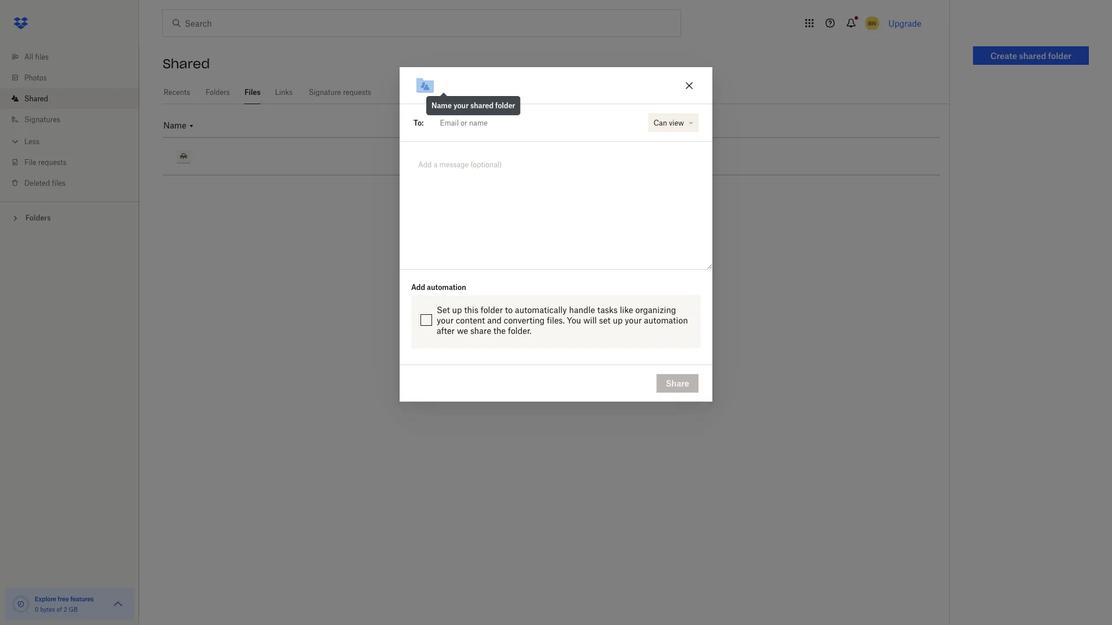 Task type: locate. For each thing, give the bounding box(es) containing it.
folders
[[206, 88, 230, 97], [25, 214, 51, 222]]

this
[[464, 305, 478, 315]]

1 horizontal spatial requests
[[343, 88, 371, 97]]

add automation
[[411, 283, 466, 292]]

folder up and
[[481, 305, 503, 315]]

0 vertical spatial requests
[[343, 88, 371, 97]]

can view button
[[649, 114, 699, 132]]

add
[[411, 283, 425, 292]]

1 vertical spatial shared
[[24, 94, 48, 103]]

1 vertical spatial folder
[[495, 101, 515, 110]]

0 horizontal spatial up
[[452, 305, 462, 315]]

files right all
[[35, 52, 49, 61]]

signature requests link
[[307, 81, 373, 103]]

None field
[[424, 111, 646, 134]]

1 horizontal spatial folders
[[206, 88, 230, 97]]

and
[[487, 315, 502, 325]]

0 horizontal spatial automation
[[427, 283, 466, 292]]

photos link
[[9, 67, 139, 88]]

shared right name
[[470, 101, 494, 110]]

files inside 'link'
[[35, 52, 49, 61]]

files
[[245, 88, 261, 97]]

signature requests
[[309, 88, 371, 97]]

signatures link
[[9, 109, 139, 130]]

shared link
[[9, 88, 139, 109]]

0 horizontal spatial shared
[[24, 94, 48, 103]]

0 horizontal spatial shared
[[470, 101, 494, 110]]

files link
[[245, 81, 261, 103]]

recents
[[164, 88, 190, 97]]

folders down deleted
[[25, 214, 51, 222]]

1 vertical spatial folders
[[25, 214, 51, 222]]

list containing all files
[[0, 39, 139, 202]]

folder right the create
[[1048, 51, 1072, 61]]

can
[[654, 118, 667, 127]]

like
[[620, 305, 633, 315]]

1 horizontal spatial shared
[[1019, 51, 1046, 61]]

bytes
[[40, 606, 55, 613]]

shared
[[163, 56, 210, 72], [24, 94, 48, 103]]

0 horizontal spatial folders
[[25, 214, 51, 222]]

2
[[64, 606, 67, 613]]

files
[[35, 52, 49, 61], [52, 179, 66, 187]]

your down like
[[625, 315, 642, 325]]

0 vertical spatial shared
[[1019, 51, 1046, 61]]

up
[[452, 305, 462, 315], [613, 315, 623, 325]]

files for deleted files
[[52, 179, 66, 187]]

folder.
[[508, 326, 531, 336]]

0 vertical spatial shared
[[163, 56, 210, 72]]

folder for name your shared folder
[[495, 101, 515, 110]]

requests right signature
[[343, 88, 371, 97]]

file requests link
[[9, 152, 139, 173]]

1 vertical spatial up
[[613, 315, 623, 325]]

2 vertical spatial folder
[[481, 305, 503, 315]]

all files link
[[9, 46, 139, 67]]

0 vertical spatial folder
[[1048, 51, 1072, 61]]

file
[[24, 158, 36, 167]]

requests
[[343, 88, 371, 97], [38, 158, 66, 167]]

up right 'set'
[[613, 315, 623, 325]]

shared up recents 'link'
[[163, 56, 210, 72]]

1 vertical spatial requests
[[38, 158, 66, 167]]

shared inside sharing modal dialog
[[470, 101, 494, 110]]

converting
[[504, 315, 545, 325]]

folders button
[[0, 209, 139, 226]]

can view
[[654, 118, 684, 127]]

shared inside button
[[1019, 51, 1046, 61]]

list
[[0, 39, 139, 202]]

all files
[[24, 52, 49, 61]]

none field inside sharing modal dialog
[[424, 111, 646, 134]]

shared down photos
[[24, 94, 48, 103]]

folders left files
[[206, 88, 230, 97]]

to:
[[414, 118, 424, 127]]

name
[[432, 101, 452, 110]]

requests inside tab list
[[343, 88, 371, 97]]

0 horizontal spatial files
[[35, 52, 49, 61]]

shared inside list item
[[24, 94, 48, 103]]

1 horizontal spatial files
[[52, 179, 66, 187]]

folder inside "set up this folder to automatically handle tasks like organizing your content and converting files. you will set up your automation after we share the folder."
[[481, 305, 503, 315]]

0 horizontal spatial requests
[[38, 158, 66, 167]]

organizing
[[635, 305, 676, 315]]

up right set
[[452, 305, 462, 315]]

0 vertical spatial files
[[35, 52, 49, 61]]

handle
[[569, 305, 595, 315]]

recents link
[[163, 81, 191, 103]]

share button
[[657, 374, 699, 393]]

requests inside list
[[38, 158, 66, 167]]

tab list
[[163, 81, 949, 104]]

of
[[57, 606, 62, 613]]

1 vertical spatial automation
[[644, 315, 688, 325]]

files right deleted
[[52, 179, 66, 187]]

1 vertical spatial files
[[52, 179, 66, 187]]

shared right the create
[[1019, 51, 1046, 61]]

to
[[505, 305, 513, 315]]

after
[[437, 326, 455, 336]]

less
[[24, 137, 39, 146]]

folder up contact name field
[[495, 101, 515, 110]]

signature
[[309, 88, 341, 97]]

signatures
[[24, 115, 60, 124]]

0 vertical spatial up
[[452, 305, 462, 315]]

your right name
[[453, 101, 469, 110]]

folder
[[1048, 51, 1072, 61], [495, 101, 515, 110], [481, 305, 503, 315]]

automation up set
[[427, 283, 466, 292]]

0 vertical spatial folders
[[206, 88, 230, 97]]

0
[[35, 606, 39, 613]]

1 vertical spatial shared
[[470, 101, 494, 110]]

automation
[[427, 283, 466, 292], [644, 315, 688, 325]]

the
[[493, 326, 506, 336]]

your
[[453, 101, 469, 110], [437, 315, 454, 325], [625, 315, 642, 325]]

shared
[[1019, 51, 1046, 61], [470, 101, 494, 110]]

explore free features 0 bytes of 2 gb
[[35, 596, 94, 613]]

automation down organizing
[[644, 315, 688, 325]]

1 horizontal spatial automation
[[644, 315, 688, 325]]

requests right "file"
[[38, 158, 66, 167]]



Task type: vqa. For each thing, say whether or not it's contained in the screenshot.
menu
no



Task type: describe. For each thing, give the bounding box(es) containing it.
Add a message (optional) text field
[[414, 156, 699, 182]]

less image
[[9, 136, 21, 147]]

upgrade
[[888, 18, 922, 28]]

links link
[[275, 81, 293, 103]]

view
[[669, 118, 684, 127]]

folders inside 'button'
[[25, 214, 51, 222]]

folder for set up this folder to automatically handle tasks like organizing your content and converting files. you will set up your automation after we share the folder.
[[481, 305, 503, 315]]

requests for signature requests
[[343, 88, 371, 97]]

you
[[567, 315, 581, 325]]

deleted files link
[[9, 173, 139, 193]]

explore
[[35, 596, 56, 603]]

free
[[58, 596, 69, 603]]

tab list containing recents
[[163, 81, 949, 104]]

set
[[599, 315, 611, 325]]

tasks
[[597, 305, 618, 315]]

photos
[[24, 73, 47, 82]]

file requests
[[24, 158, 66, 167]]

1 horizontal spatial shared
[[163, 56, 210, 72]]

share
[[666, 379, 689, 389]]

automatically
[[515, 305, 567, 315]]

gb
[[69, 606, 78, 613]]

set
[[437, 305, 450, 315]]

deleted
[[24, 179, 50, 187]]

quota usage element
[[12, 595, 30, 614]]

requests for file requests
[[38, 158, 66, 167]]

create
[[990, 51, 1017, 61]]

deleted files
[[24, 179, 66, 187]]

shared list item
[[0, 88, 139, 109]]

features
[[70, 596, 94, 603]]

share
[[470, 326, 491, 336]]

files for all files
[[35, 52, 49, 61]]

automation inside "set up this folder to automatically handle tasks like organizing your content and converting files. you will set up your automation after we share the folder."
[[644, 315, 688, 325]]

will
[[583, 315, 597, 325]]

create shared folder button
[[973, 46, 1089, 65]]

upgrade link
[[888, 18, 922, 28]]

sharing modal dialog
[[400, 67, 712, 495]]

set up this folder to automatically handle tasks like organizing your content and converting files. you will set up your automation after we share the folder.
[[437, 305, 688, 336]]

links
[[275, 88, 293, 97]]

Contact name field
[[435, 114, 643, 132]]

name your shared folder
[[432, 101, 515, 110]]

we
[[457, 326, 468, 336]]

folders link
[[205, 81, 231, 103]]

create shared folder
[[990, 51, 1072, 61]]

folder inside button
[[1048, 51, 1072, 61]]

content
[[456, 315, 485, 325]]

1 horizontal spatial up
[[613, 315, 623, 325]]

0 vertical spatial automation
[[427, 283, 466, 292]]

dropbox image
[[9, 12, 32, 35]]

all
[[24, 52, 33, 61]]

your up the after
[[437, 315, 454, 325]]

files.
[[547, 315, 565, 325]]



